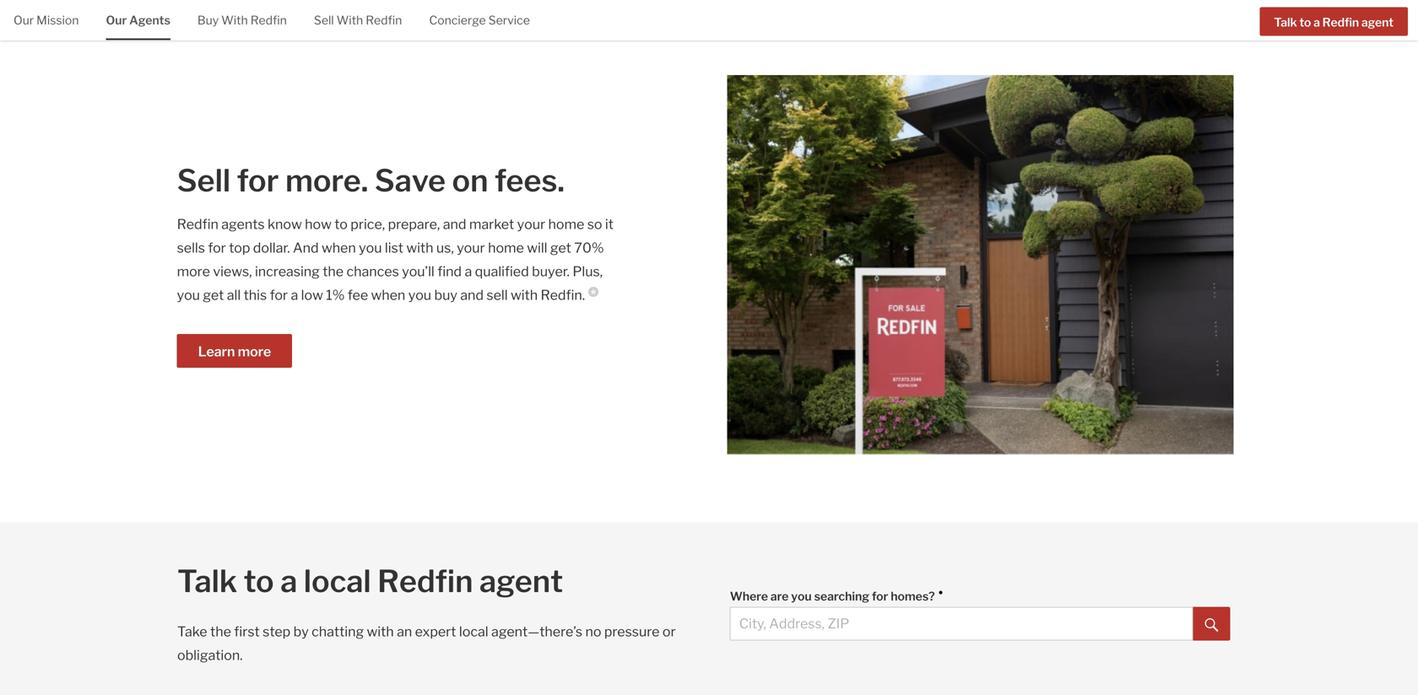 Task type: vqa. For each thing, say whether or not it's contained in the screenshot.
ONLY;
no



Task type: locate. For each thing, give the bounding box(es) containing it.
0 vertical spatial the
[[323, 263, 344, 280]]

1 horizontal spatial the
[[323, 263, 344, 280]]

0 horizontal spatial to
[[244, 563, 274, 600]]

1 horizontal spatial our
[[106, 13, 127, 27]]

obligation.
[[177, 647, 243, 664]]

2 horizontal spatial to
[[1300, 15, 1311, 29]]

talk to a redfin agent button
[[1260, 7, 1408, 36]]

2 with from the left
[[337, 13, 363, 27]]

learn more
[[198, 343, 271, 360]]

us,
[[436, 240, 454, 256]]

mission
[[36, 13, 79, 27]]

talk to a redfin agent
[[1274, 15, 1394, 29]]

are
[[771, 590, 789, 604]]

0 horizontal spatial talk
[[177, 563, 237, 600]]

or
[[663, 624, 676, 640]]

top
[[229, 240, 250, 256]]

1 horizontal spatial when
[[371, 287, 405, 303]]

0 horizontal spatial get
[[203, 287, 224, 303]]

1 our from the left
[[14, 13, 34, 27]]

0 vertical spatial agent
[[1362, 15, 1394, 29]]

0 vertical spatial to
[[1300, 15, 1311, 29]]

price,
[[351, 216, 385, 232]]

with inside "link"
[[221, 13, 248, 27]]

so
[[587, 216, 602, 232]]

0 vertical spatial get
[[550, 240, 571, 256]]

local
[[304, 563, 371, 600], [459, 624, 488, 640]]

1 horizontal spatial with
[[337, 13, 363, 27]]

1 vertical spatial local
[[459, 624, 488, 640]]

redfin.
[[541, 287, 585, 303]]

1 horizontal spatial home
[[548, 216, 584, 232]]

1 vertical spatial more
[[238, 343, 271, 360]]

sell up agents
[[177, 162, 231, 199]]

how
[[305, 216, 332, 232]]

when down chances
[[371, 287, 405, 303]]

when
[[322, 240, 356, 256], [371, 287, 405, 303]]

buy with redfin
[[197, 13, 287, 27]]

our agents
[[106, 13, 170, 27]]

sell for sell with redfin
[[314, 13, 334, 27]]

with
[[221, 13, 248, 27], [337, 13, 363, 27]]

fees.
[[495, 162, 565, 199]]

1 vertical spatial to
[[335, 216, 348, 232]]

0 horizontal spatial our
[[14, 13, 34, 27]]

sell right buy with redfin
[[314, 13, 334, 27]]

low
[[301, 287, 323, 303]]

take
[[177, 624, 207, 640]]

pressure
[[604, 624, 660, 640]]

buy
[[197, 13, 219, 27]]

your
[[517, 216, 545, 232], [457, 240, 485, 256]]

agent—there's
[[491, 624, 583, 640]]

our mission
[[14, 13, 79, 27]]

our
[[14, 13, 34, 27], [106, 13, 127, 27]]

home
[[548, 216, 584, 232], [488, 240, 524, 256]]

and
[[293, 240, 319, 256]]

when down 'how'
[[322, 240, 356, 256]]

for left top
[[208, 240, 226, 256]]

with up you'll
[[406, 240, 433, 256]]

the inside take the first step by chatting with an expert local agent—there's no pressure or obligation.
[[210, 624, 231, 640]]

you left list
[[359, 240, 382, 256]]

1 vertical spatial the
[[210, 624, 231, 640]]

1 horizontal spatial to
[[335, 216, 348, 232]]

0 vertical spatial talk
[[1274, 15, 1297, 29]]

more
[[177, 263, 210, 280], [238, 343, 271, 360]]

our for our agents
[[106, 13, 127, 27]]

more right learn
[[238, 343, 271, 360]]

the up 1%
[[323, 263, 344, 280]]

get left all
[[203, 287, 224, 303]]

0 horizontal spatial with
[[221, 13, 248, 27]]

know
[[268, 216, 302, 232]]

find
[[437, 263, 462, 280]]

take the first step by chatting with an expert local agent—there's no pressure or obligation.
[[177, 624, 676, 664]]

0 vertical spatial when
[[322, 240, 356, 256]]

1 vertical spatial and
[[460, 287, 484, 303]]

our agents link
[[106, 0, 170, 38]]

your right the us,
[[457, 240, 485, 256]]

sell
[[314, 13, 334, 27], [177, 162, 231, 199]]

concierge service link
[[429, 0, 530, 38]]

buy with redfin link
[[197, 0, 287, 38]]

1 vertical spatial your
[[457, 240, 485, 256]]

0 horizontal spatial the
[[210, 624, 231, 640]]

the
[[323, 263, 344, 280], [210, 624, 231, 640]]

market
[[469, 216, 514, 232]]

you'll
[[402, 263, 435, 280]]

our left mission
[[14, 13, 34, 27]]

0 horizontal spatial more
[[177, 263, 210, 280]]

the up obligation. on the bottom
[[210, 624, 231, 640]]

1 horizontal spatial talk
[[1274, 15, 1297, 29]]

0 horizontal spatial local
[[304, 563, 371, 600]]

plus,
[[573, 263, 603, 280]]

0 vertical spatial more
[[177, 263, 210, 280]]

prepare,
[[388, 216, 440, 232]]

all
[[227, 287, 241, 303]]

service
[[489, 13, 530, 27]]

0 vertical spatial sell
[[314, 13, 334, 27]]

to
[[1300, 15, 1311, 29], [335, 216, 348, 232], [244, 563, 274, 600]]

1 horizontal spatial your
[[517, 216, 545, 232]]

searching
[[814, 590, 870, 604]]

and left sell
[[460, 287, 484, 303]]

with
[[406, 240, 433, 256], [511, 287, 538, 303], [367, 624, 394, 640]]

1 horizontal spatial agent
[[1362, 15, 1394, 29]]

redfin
[[251, 13, 287, 27], [366, 13, 402, 27], [1323, 15, 1359, 29], [177, 216, 219, 232], [378, 563, 473, 600]]

get right will
[[550, 240, 571, 256]]

local inside take the first step by chatting with an expert local agent—there's no pressure or obligation.
[[459, 624, 488, 640]]

0 horizontal spatial with
[[367, 624, 394, 640]]

1 vertical spatial sell
[[177, 162, 231, 199]]

concierge
[[429, 13, 486, 27]]

redfin inside button
[[1323, 15, 1359, 29]]

home left the so at the left top
[[548, 216, 584, 232]]

1 horizontal spatial sell
[[314, 13, 334, 27]]

you down you'll
[[408, 287, 431, 303]]

2 vertical spatial to
[[244, 563, 274, 600]]

get
[[550, 240, 571, 256], [203, 287, 224, 303]]

0 horizontal spatial home
[[488, 240, 524, 256]]

chatting
[[312, 624, 364, 640]]

sell for sell for more. save on fees.
[[177, 162, 231, 199]]

local right expert
[[459, 624, 488, 640]]

0 vertical spatial with
[[406, 240, 433, 256]]

with left an
[[367, 624, 394, 640]]

expert
[[415, 624, 456, 640]]

0 horizontal spatial sell
[[177, 162, 231, 199]]

1 vertical spatial home
[[488, 240, 524, 256]]

your up will
[[517, 216, 545, 232]]

talk inside talk to a redfin agent button
[[1274, 15, 1297, 29]]

and
[[443, 216, 466, 232], [460, 287, 484, 303]]

local up the chatting
[[304, 563, 371, 600]]

1 vertical spatial agent
[[479, 563, 563, 600]]

you
[[359, 240, 382, 256], [177, 287, 200, 303], [408, 287, 431, 303], [791, 590, 812, 604]]

for left homes?
[[872, 590, 888, 604]]

0 vertical spatial home
[[548, 216, 584, 232]]

buyer.
[[532, 263, 570, 280]]

a
[[1314, 15, 1320, 29], [465, 263, 472, 280], [291, 287, 298, 303], [280, 563, 297, 600]]

1 vertical spatial get
[[203, 287, 224, 303]]

0 vertical spatial and
[[443, 216, 466, 232]]

to inside button
[[1300, 15, 1311, 29]]

homes?
[[891, 590, 935, 604]]

concierge service
[[429, 13, 530, 27]]

1 with from the left
[[221, 13, 248, 27]]

more inside button
[[238, 343, 271, 360]]

2 vertical spatial with
[[367, 624, 394, 640]]

1 horizontal spatial local
[[459, 624, 488, 640]]

our left agents
[[106, 13, 127, 27]]

and up the us,
[[443, 216, 466, 232]]

talk for talk to a local redfin agent
[[177, 563, 237, 600]]

will
[[527, 240, 547, 256]]

for
[[237, 162, 279, 199], [208, 240, 226, 256], [270, 287, 288, 303], [872, 590, 888, 604]]

you right are
[[791, 590, 812, 604]]

more inside redfin agents know how to price, prepare, and market your home so it sells for top dollar. and when you list with us, your home will get 70% more views, increasing the chances you'll find a qualified buyer. plus, you get all this for a low 1% fee when you buy and sell with redfin.
[[177, 263, 210, 280]]

talk
[[1274, 15, 1297, 29], [177, 563, 237, 600]]

agent
[[1362, 15, 1394, 29], [479, 563, 563, 600]]

home up qualified
[[488, 240, 524, 256]]

a inside button
[[1314, 15, 1320, 29]]

agents
[[221, 216, 265, 232]]

you left all
[[177, 287, 200, 303]]

to for redfin
[[1300, 15, 1311, 29]]

2 our from the left
[[106, 13, 127, 27]]

with right sell
[[511, 287, 538, 303]]

the inside redfin agents know how to price, prepare, and market your home so it sells for top dollar. and when you list with us, your home will get 70% more views, increasing the chances you'll find a qualified buyer. plus, you get all this for a low 1% fee when you buy and sell with redfin.
[[323, 263, 344, 280]]

0 horizontal spatial agent
[[479, 563, 563, 600]]

0 horizontal spatial your
[[457, 240, 485, 256]]

2 horizontal spatial with
[[511, 287, 538, 303]]

1 vertical spatial talk
[[177, 563, 237, 600]]

1 horizontal spatial more
[[238, 343, 271, 360]]

more down sells
[[177, 263, 210, 280]]



Task type: describe. For each thing, give the bounding box(es) containing it.
sell with redfin
[[314, 13, 402, 27]]

on
[[452, 162, 488, 199]]

qualified
[[475, 263, 529, 280]]

no
[[585, 624, 601, 640]]

with inside take the first step by chatting with an expert local agent—there's no pressure or obligation.
[[367, 624, 394, 640]]

save
[[375, 162, 446, 199]]

redfin inside redfin agents know how to price, prepare, and market your home so it sells for top dollar. and when you list with us, your home will get 70% more views, increasing the chances you'll find a qualified buyer. plus, you get all this for a low 1% fee when you buy and sell with redfin.
[[177, 216, 219, 232]]

increasing
[[255, 263, 320, 280]]

sells
[[177, 240, 205, 256]]

to for local
[[244, 563, 274, 600]]

our for our mission
[[14, 13, 34, 27]]

it
[[605, 216, 614, 232]]

buy
[[434, 287, 457, 303]]

for up agents
[[237, 162, 279, 199]]

agents
[[129, 13, 170, 27]]

where
[[730, 590, 768, 604]]

for right this
[[270, 287, 288, 303]]

0 vertical spatial your
[[517, 216, 545, 232]]

with for buy
[[221, 13, 248, 27]]

by
[[293, 624, 309, 640]]

fee
[[348, 287, 368, 303]]

step
[[263, 624, 291, 640]]

talk for talk to a redfin agent
[[1274, 15, 1297, 29]]

0 horizontal spatial when
[[322, 240, 356, 256]]

redfin inside "link"
[[251, 13, 287, 27]]

1 vertical spatial with
[[511, 287, 538, 303]]

70%
[[574, 240, 604, 256]]

dollar.
[[253, 240, 290, 256]]

chances
[[347, 263, 399, 280]]

search field element
[[730, 581, 1231, 641]]

sell
[[487, 287, 508, 303]]

learn
[[198, 343, 235, 360]]

to inside redfin agents know how to price, prepare, and market your home so it sells for top dollar. and when you list with us, your home will get 70% more views, increasing the chances you'll find a qualified buyer. plus, you get all this for a low 1% fee when you buy and sell with redfin.
[[335, 216, 348, 232]]

list
[[385, 240, 403, 256]]

more.
[[285, 162, 368, 199]]

where are you searching for homes?
[[730, 590, 935, 604]]

an
[[397, 624, 412, 640]]

submit search image
[[1205, 619, 1219, 632]]

talk to a local redfin agent
[[177, 563, 563, 600]]

sell with redfin link
[[314, 0, 402, 38]]

you inside the search field element
[[791, 590, 812, 604]]

1 vertical spatial when
[[371, 287, 405, 303]]

City, Address, ZIP search field
[[730, 607, 1193, 641]]

with for sell
[[337, 13, 363, 27]]

redfin agents know how to price, prepare, and market your home so it sells for top dollar. and when you list with us, your home will get 70% more views, increasing the chances you'll find a qualified buyer. plus, you get all this for a low 1% fee when you buy and sell with redfin.
[[177, 216, 614, 303]]

our mission link
[[14, 0, 79, 38]]

this
[[244, 287, 267, 303]]

1 horizontal spatial get
[[550, 240, 571, 256]]

agent inside button
[[1362, 15, 1394, 29]]

learn more button
[[177, 334, 292, 368]]

sell for more. save on fees.
[[177, 162, 565, 199]]

first
[[234, 624, 260, 640]]

views,
[[213, 263, 252, 280]]

1 horizontal spatial with
[[406, 240, 433, 256]]

a couple putting up a sold sign in front of their home image
[[727, 75, 1234, 455]]

disclaimer image
[[588, 287, 599, 297]]

for inside the search field element
[[872, 590, 888, 604]]

0 vertical spatial local
[[304, 563, 371, 600]]

1%
[[326, 287, 345, 303]]



